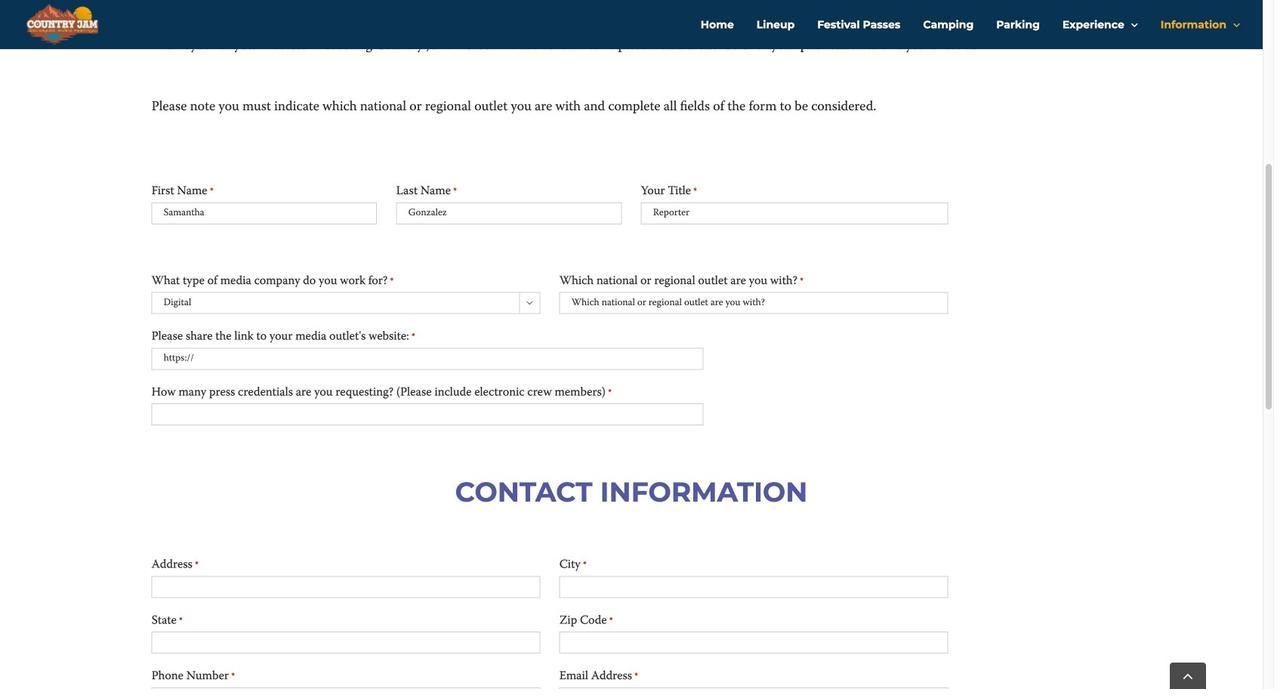 Task type: locate. For each thing, give the bounding box(es) containing it.
None text field
[[152, 203, 377, 224], [641, 203, 949, 224], [152, 404, 704, 426], [152, 632, 541, 654], [560, 688, 949, 689], [152, 203, 377, 224], [641, 203, 949, 224], [152, 404, 704, 426], [152, 632, 541, 654], [560, 688, 949, 689]]

https:// text field
[[152, 348, 704, 370]]

None text field
[[396, 203, 622, 224], [560, 292, 949, 314], [152, 576, 541, 598], [560, 576, 949, 598], [560, 632, 949, 654], [152, 688, 541, 689], [396, 203, 622, 224], [560, 292, 949, 314], [152, 576, 541, 598], [560, 576, 949, 598], [560, 632, 949, 654], [152, 688, 541, 689]]

country jam logo image
[[23, 4, 101, 45]]



